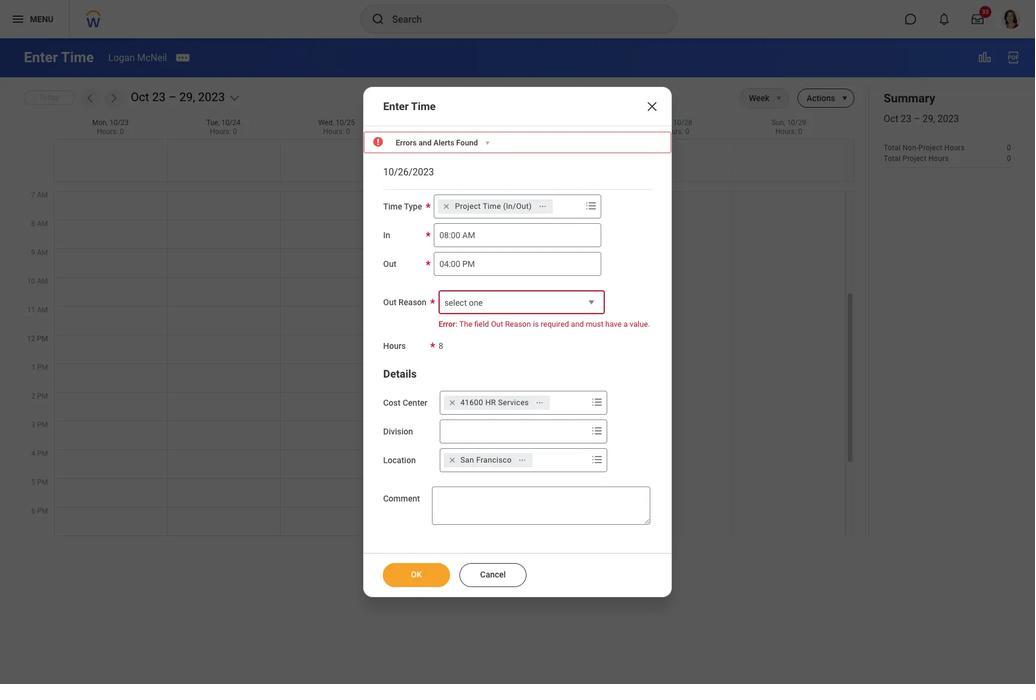 Task type: describe. For each thing, give the bounding box(es) containing it.
1 vertical spatial oct 23 – 29, 2023
[[884, 113, 960, 125]]

center
[[403, 398, 428, 408]]

total project hours
[[884, 155, 950, 163]]

tue, 10/24
[[207, 119, 241, 127]]

3
[[31, 421, 35, 429]]

ok button
[[384, 564, 451, 587]]

cancel button
[[460, 564, 527, 587]]

10/24
[[222, 119, 241, 127]]

pm for 3 pm
[[37, 421, 48, 429]]

5 hours: 0 from the left
[[550, 128, 577, 136]]

x small image
[[441, 201, 453, 213]]

cancel
[[481, 570, 507, 580]]

1 vertical spatial 23
[[902, 113, 912, 125]]

mon, 10/23
[[92, 119, 129, 127]]

2 hours: 0 from the left
[[210, 128, 237, 136]]

related actions image for time type
[[539, 202, 547, 211]]

12
[[27, 335, 35, 343]]

san
[[461, 456, 475, 465]]

1 vertical spatial oct
[[884, 113, 899, 125]]

1 horizontal spatial and
[[571, 320, 584, 329]]

10
[[27, 277, 35, 286]]

today
[[39, 93, 60, 102]]

chevron left image
[[84, 92, 96, 104]]

6 pm
[[31, 507, 48, 516]]

details button
[[384, 368, 417, 380]]

10/23
[[110, 119, 129, 127]]

8 for 8 am
[[31, 220, 35, 228]]

12 pm
[[27, 335, 48, 343]]

hours element
[[439, 334, 444, 352]]

chevron down image
[[229, 92, 241, 104]]

1 vertical spatial –
[[915, 113, 921, 125]]

error: the field out reason is required and must have a value.
[[439, 320, 651, 329]]

x small image for location
[[446, 455, 458, 467]]

prompts image
[[590, 453, 604, 467]]

services
[[499, 398, 529, 407]]

sat, 10/28
[[660, 119, 693, 127]]

3 pm
[[31, 421, 48, 429]]

error:
[[439, 320, 458, 329]]

select one button
[[439, 290, 605, 316]]

field
[[475, 320, 489, 329]]

7
[[31, 191, 35, 199]]

1 horizontal spatial reason
[[506, 320, 531, 329]]

5 hours: from the left
[[550, 128, 571, 136]]

francisco
[[477, 456, 512, 465]]

2 vertical spatial hours
[[384, 342, 406, 351]]

san francisco
[[461, 456, 512, 465]]

caret down image
[[484, 139, 492, 147]]

notifications large image
[[939, 13, 951, 25]]

fri,
[[548, 119, 557, 127]]

errors
[[396, 138, 417, 147]]

41600 hr services
[[461, 398, 529, 407]]

6 hours: from the left
[[663, 128, 684, 136]]

fri, 10/27
[[548, 119, 578, 127]]

10/28
[[674, 119, 693, 127]]

out reason
[[384, 298, 427, 307]]

10/26/2023
[[384, 166, 434, 178]]

prompts image for center
[[590, 395, 604, 410]]

1 hours: 0 from the left
[[97, 128, 124, 136]]

pm for 4 pm
[[37, 450, 48, 458]]

out for out reason
[[384, 298, 397, 307]]

ok
[[412, 570, 423, 580]]

time left type
[[384, 202, 403, 211]]

mcneil
[[137, 52, 167, 63]]

5 pm
[[31, 478, 48, 487]]

10/29
[[788, 119, 807, 127]]

is
[[533, 320, 539, 329]]

san francisco element
[[461, 455, 512, 466]]

enter time inside dialog
[[384, 100, 436, 113]]

am for 8 am
[[37, 220, 48, 228]]

3 hours: from the left
[[323, 128, 344, 136]]

out for out
[[384, 259, 397, 269]]

4
[[31, 450, 35, 458]]

time inside enter time 'link'
[[423, 222, 440, 231]]

1
[[31, 363, 35, 372]]

non-
[[903, 144, 919, 152]]

am for 10 am
[[37, 277, 48, 286]]

select
[[445, 298, 467, 308]]

11
[[27, 306, 35, 314]]

thu,
[[433, 119, 446, 127]]

0 vertical spatial 23
[[152, 90, 166, 104]]

1 vertical spatial hours
[[929, 155, 950, 163]]

x image
[[645, 99, 660, 114]]

location
[[384, 456, 416, 465]]

9 am
[[31, 249, 48, 257]]

enter inside enter time 'link'
[[403, 222, 421, 231]]

2 vertical spatial prompts image
[[590, 424, 604, 438]]

sun,
[[772, 119, 786, 127]]

time up "chevron left" image
[[61, 49, 94, 66]]

project time (in/out)
[[455, 202, 532, 211]]

5
[[31, 478, 35, 487]]

(in/out)
[[504, 202, 532, 211]]

enter time link
[[393, 220, 506, 248]]

mon,
[[92, 119, 108, 127]]

thu, 10/26
[[433, 119, 467, 127]]

0 vertical spatial project
[[919, 144, 943, 152]]

41600
[[461, 398, 484, 407]]

enter time inside 'link'
[[403, 222, 440, 231]]

0 vertical spatial –
[[169, 90, 177, 104]]

8 am
[[31, 220, 48, 228]]

details
[[384, 368, 417, 380]]

wed,
[[319, 119, 334, 127]]

1 pm
[[31, 363, 48, 372]]

alerts
[[434, 138, 455, 147]]

0 vertical spatial enter
[[24, 49, 58, 66]]

project inside option
[[455, 202, 481, 211]]

6
[[31, 507, 35, 516]]

0 vertical spatial and
[[419, 138, 432, 147]]

actions button
[[798, 89, 836, 108]]

required
[[541, 320, 570, 329]]

enter time main content
[[0, 0, 1036, 681]]

logan mcneil
[[108, 52, 167, 63]]



Task type: locate. For each thing, give the bounding box(es) containing it.
8 inside dialog
[[439, 342, 444, 351]]

1 vertical spatial prompts image
[[590, 395, 604, 410]]

0 horizontal spatial 23
[[152, 90, 166, 104]]

related actions image inside project time (in/out), press delete to clear value. option
[[539, 202, 547, 211]]

pm for 5 pm
[[37, 478, 48, 487]]

1 vertical spatial related actions image
[[536, 399, 544, 407]]

6 pm from the top
[[37, 478, 48, 487]]

0 vertical spatial out
[[384, 259, 397, 269]]

search image
[[371, 12, 385, 26]]

hours: down fri, 10/27
[[550, 128, 571, 136]]

1 vertical spatial 8
[[439, 342, 444, 351]]

0 vertical spatial prompts image
[[585, 199, 599, 213]]

sun, 10/29
[[772, 119, 807, 127]]

0 horizontal spatial oct 23 – 29, 2023
[[131, 90, 225, 104]]

pm for 1 pm
[[37, 363, 48, 372]]

1 vertical spatial and
[[571, 320, 584, 329]]

4 am from the top
[[37, 277, 48, 286]]

project up total project hours
[[919, 144, 943, 152]]

time left (in/out)
[[483, 202, 501, 211]]

hours: 0 down tue, 10/24
[[210, 128, 237, 136]]

hours: 0 down fri, 10/27
[[550, 128, 577, 136]]

total for total project hours
[[884, 155, 901, 163]]

total down total non-project hours
[[884, 155, 901, 163]]

1 horizontal spatial 29,
[[923, 113, 936, 125]]

one
[[469, 298, 483, 308]]

reason
[[399, 298, 427, 307], [506, 320, 531, 329]]

x small image left 41600
[[446, 397, 458, 409]]

3 pm from the top
[[37, 392, 48, 401]]

11 am
[[27, 306, 48, 314]]

hours: down the mon, 10/23 on the left of page
[[97, 128, 118, 136]]

hours: 0 down sun, 10/29
[[776, 128, 803, 136]]

4 pm
[[31, 450, 48, 458]]

view printable version (pdf) image
[[1007, 50, 1022, 65]]

hours: 0
[[97, 128, 124, 136], [210, 128, 237, 136], [323, 128, 350, 136], [437, 128, 463, 136], [550, 128, 577, 136], [663, 128, 690, 136], [776, 128, 803, 136]]

x small image inside san francisco, press delete to clear value. option
[[446, 455, 458, 467]]

hours: 0 down 'wed, 10/25'
[[323, 128, 350, 136]]

logan mcneil link
[[108, 52, 167, 63]]

logan
[[108, 52, 135, 63]]

5 am from the top
[[37, 306, 48, 314]]

have
[[606, 320, 622, 329]]

0 vertical spatial total
[[884, 144, 901, 152]]

view related information image
[[978, 50, 993, 65]]

x small image left san
[[446, 455, 458, 467]]

pm for 2 pm
[[37, 392, 48, 401]]

4 hours: 0 from the left
[[437, 128, 463, 136]]

san francisco, press delete to clear value. option
[[444, 453, 533, 468]]

enter down type
[[403, 222, 421, 231]]

10/25
[[336, 119, 355, 127]]

8 down error:
[[439, 342, 444, 351]]

0 vertical spatial enter time
[[24, 49, 94, 66]]

4 hours: from the left
[[437, 128, 458, 136]]

8 inside enter time main content
[[31, 220, 35, 228]]

dialog containing enter time
[[364, 87, 672, 598]]

hours: down sat, 10/28 at the top
[[663, 128, 684, 136]]

oct down summary
[[884, 113, 899, 125]]

29, down summary
[[923, 113, 936, 125]]

hours: 0 down the mon, 10/23 on the left of page
[[97, 128, 124, 136]]

am right '11'
[[37, 306, 48, 314]]

project time (in/out), press delete to clear value. option
[[439, 199, 553, 214]]

23
[[152, 90, 166, 104], [902, 113, 912, 125]]

pm right 4
[[37, 450, 48, 458]]

related actions image
[[539, 202, 547, 211], [536, 399, 544, 407]]

prompts image for type
[[585, 199, 599, 213]]

1 horizontal spatial 8
[[439, 342, 444, 351]]

pm right 1
[[37, 363, 48, 372]]

41600 hr services, press delete to clear value. option
[[444, 396, 550, 410]]

must
[[586, 320, 604, 329]]

summary
[[884, 91, 936, 105]]

pm right 12
[[37, 335, 48, 343]]

sat,
[[660, 119, 672, 127]]

10/26
[[448, 119, 467, 127]]

x small image
[[446, 397, 458, 409], [446, 455, 458, 467]]

2 vertical spatial enter time
[[403, 222, 440, 231]]

2023 left chevron down image
[[198, 90, 225, 104]]

2 am from the top
[[37, 220, 48, 228]]

total for total non-project hours
[[884, 144, 901, 152]]

2 vertical spatial project
[[455, 202, 481, 211]]

hours: down sun, 10/29
[[776, 128, 797, 136]]

enter time down type
[[403, 222, 440, 231]]

3 am from the top
[[37, 249, 48, 257]]

time type
[[384, 202, 422, 211]]

1 vertical spatial total
[[884, 155, 901, 163]]

0 vertical spatial 29,
[[180, 90, 195, 104]]

1 horizontal spatial 2023
[[938, 113, 960, 125]]

found
[[457, 138, 478, 147]]

pm for 6 pm
[[37, 507, 48, 516]]

related actions image for cost center
[[536, 399, 544, 407]]

hours: 0 down sat, 10/28 at the top
[[663, 128, 690, 136]]

7 pm from the top
[[37, 507, 48, 516]]

am down 7 am
[[37, 220, 48, 228]]

am for 11 am
[[37, 306, 48, 314]]

pm right "6"
[[37, 507, 48, 516]]

5 pm from the top
[[37, 450, 48, 458]]

and
[[419, 138, 432, 147], [571, 320, 584, 329]]

7 hours: 0 from the left
[[776, 128, 803, 136]]

0 vertical spatial x small image
[[446, 397, 458, 409]]

1 total from the top
[[884, 144, 901, 152]]

1 pm from the top
[[37, 335, 48, 343]]

0 horizontal spatial 29,
[[180, 90, 195, 104]]

wed, 10/25
[[319, 119, 355, 127]]

profile logan mcneil element
[[995, 6, 1029, 32]]

Out text field
[[434, 252, 602, 276]]

oct right chevron right image
[[131, 90, 149, 104]]

cost
[[384, 398, 401, 408]]

dialog
[[364, 87, 672, 598]]

value.
[[630, 320, 651, 329]]

1 vertical spatial x small image
[[446, 455, 458, 467]]

the
[[460, 320, 473, 329]]

select one
[[445, 298, 483, 308]]

23 down summary
[[902, 113, 912, 125]]

total
[[884, 144, 901, 152], [884, 155, 901, 163]]

pm for 12 pm
[[37, 335, 48, 343]]

In text field
[[434, 223, 602, 247]]

1 horizontal spatial –
[[915, 113, 921, 125]]

project down non-
[[903, 155, 927, 163]]

4 pm from the top
[[37, 421, 48, 429]]

type
[[404, 202, 422, 211]]

0 horizontal spatial 2023
[[198, 90, 225, 104]]

am right 10 at the top left
[[37, 277, 48, 286]]

0 horizontal spatial –
[[169, 90, 177, 104]]

hours up details at the bottom left of the page
[[384, 342, 406, 351]]

1 vertical spatial 29,
[[923, 113, 936, 125]]

2 vertical spatial out
[[491, 320, 504, 329]]

reason left is
[[506, 320, 531, 329]]

and left alerts
[[419, 138, 432, 147]]

2 hours: from the left
[[210, 128, 231, 136]]

related actions image right (in/out)
[[539, 202, 547, 211]]

1 hours: from the left
[[97, 128, 118, 136]]

7 am
[[31, 191, 48, 199]]

inbox large image
[[972, 13, 984, 25]]

in
[[384, 230, 391, 240]]

hours: down "thu, 10/26"
[[437, 128, 458, 136]]

1 vertical spatial enter
[[384, 100, 409, 113]]

3 hours: 0 from the left
[[323, 128, 350, 136]]

7 hours: from the left
[[776, 128, 797, 136]]

enter time
[[24, 49, 94, 66], [384, 100, 436, 113], [403, 222, 440, 231]]

pm right "3"
[[37, 421, 48, 429]]

hours down total non-project hours
[[929, 155, 950, 163]]

1 horizontal spatial oct
[[884, 113, 899, 125]]

1 horizontal spatial oct 23 – 29, 2023
[[884, 113, 960, 125]]

2 pm from the top
[[37, 363, 48, 372]]

project time (in/out) element
[[455, 201, 532, 212]]

related actions image right services
[[536, 399, 544, 407]]

0 horizontal spatial and
[[419, 138, 432, 147]]

out
[[384, 259, 397, 269], [384, 298, 397, 307], [491, 320, 504, 329]]

1 vertical spatial 2023
[[938, 113, 960, 125]]

week
[[750, 93, 770, 103]]

6 hours: 0 from the left
[[663, 128, 690, 136]]

tue,
[[207, 119, 220, 127]]

errors and alerts found
[[396, 138, 478, 147]]

8 up 9
[[31, 220, 35, 228]]

division
[[384, 427, 413, 437]]

2 pm
[[31, 392, 48, 401]]

total non-project hours
[[884, 144, 966, 152]]

reason left select
[[399, 298, 427, 307]]

1 vertical spatial reason
[[506, 320, 531, 329]]

1 vertical spatial enter time
[[384, 100, 436, 113]]

0 vertical spatial oct
[[131, 90, 149, 104]]

related actions image
[[519, 456, 527, 465]]

2023
[[198, 90, 225, 104], [938, 113, 960, 125]]

am
[[37, 191, 48, 199], [37, 220, 48, 228], [37, 249, 48, 257], [37, 277, 48, 286], [37, 306, 48, 314]]

total left non-
[[884, 144, 901, 152]]

0 vertical spatial 8
[[31, 220, 35, 228]]

enter time up thu,
[[384, 100, 436, 113]]

am right 7
[[37, 191, 48, 199]]

pm right 5
[[37, 478, 48, 487]]

project right x small image
[[455, 202, 481, 211]]

10/27
[[559, 119, 578, 127]]

0 horizontal spatial reason
[[399, 298, 427, 307]]

exclamation image
[[374, 138, 383, 147]]

1 horizontal spatial 23
[[902, 113, 912, 125]]

Comment text field
[[432, 487, 651, 525]]

2
[[31, 392, 35, 401]]

related actions image inside 41600 hr services, press delete to clear value. 'option'
[[536, 399, 544, 407]]

0
[[120, 128, 124, 136], [233, 128, 237, 136], [346, 128, 350, 136], [459, 128, 463, 136], [573, 128, 577, 136], [686, 128, 690, 136], [799, 128, 803, 136], [1008, 144, 1012, 152], [1008, 155, 1012, 163]]

1 am from the top
[[37, 191, 48, 199]]

oct 23 – 29, 2023 down summary
[[884, 113, 960, 125]]

hours
[[945, 144, 966, 152], [929, 155, 950, 163], [384, 342, 406, 351]]

enter up errors
[[384, 100, 409, 113]]

today button
[[24, 90, 75, 105]]

0 vertical spatial related actions image
[[539, 202, 547, 211]]

2 x small image from the top
[[446, 455, 458, 467]]

2 vertical spatial enter
[[403, 222, 421, 231]]

prompts image
[[585, 199, 599, 213], [590, 395, 604, 410], [590, 424, 604, 438]]

8
[[31, 220, 35, 228], [439, 342, 444, 351]]

41600 hr services element
[[461, 398, 529, 408]]

1 vertical spatial out
[[384, 298, 397, 307]]

am for 9 am
[[37, 249, 48, 257]]

enter up today
[[24, 49, 58, 66]]

2023 up total non-project hours
[[938, 113, 960, 125]]

enter
[[24, 49, 58, 66], [384, 100, 409, 113], [403, 222, 421, 231]]

a
[[624, 320, 628, 329]]

enter time up today
[[24, 49, 94, 66]]

1 vertical spatial project
[[903, 155, 927, 163]]

time inside project time (in/out) element
[[483, 202, 501, 211]]

0 vertical spatial oct 23 – 29, 2023
[[131, 90, 225, 104]]

0 vertical spatial hours
[[945, 144, 966, 152]]

8 for 8
[[439, 342, 444, 351]]

hours: down 'wed, 10/25'
[[323, 128, 344, 136]]

oct
[[131, 90, 149, 104], [884, 113, 899, 125]]

and left must
[[571, 320, 584, 329]]

time up thu,
[[411, 100, 436, 113]]

week button
[[741, 89, 770, 108]]

0 horizontal spatial oct
[[131, 90, 149, 104]]

time
[[61, 49, 94, 66], [411, 100, 436, 113], [384, 202, 403, 211], [483, 202, 501, 211], [423, 222, 440, 231]]

hours up total project hours
[[945, 144, 966, 152]]

pm
[[37, 335, 48, 343], [37, 363, 48, 372], [37, 392, 48, 401], [37, 421, 48, 429], [37, 450, 48, 458], [37, 478, 48, 487], [37, 507, 48, 516]]

hr
[[486, 398, 496, 407]]

hours: down tue, 10/24
[[210, 128, 231, 136]]

details group
[[384, 367, 652, 525]]

0 horizontal spatial 8
[[31, 220, 35, 228]]

hours: 0 down "thu, 10/26"
[[437, 128, 463, 136]]

time right in
[[423, 222, 440, 231]]

x small image for cost center
[[446, 397, 458, 409]]

0 vertical spatial reason
[[399, 298, 427, 307]]

project
[[919, 144, 943, 152], [903, 155, 927, 163], [455, 202, 481, 211]]

am for 7 am
[[37, 191, 48, 199]]

29, left chevron down image
[[180, 90, 195, 104]]

9
[[31, 249, 35, 257]]

am right 9
[[37, 249, 48, 257]]

comment
[[384, 494, 420, 504]]

oct 23 – 29, 2023 up tue,
[[131, 90, 225, 104]]

chevron right image
[[108, 92, 120, 104]]

pm right 2
[[37, 392, 48, 401]]

10 am
[[27, 277, 48, 286]]

oct 23 – 29, 2023
[[131, 90, 225, 104], [884, 113, 960, 125]]

Division field
[[440, 421, 588, 443]]

actions
[[807, 93, 836, 103]]

0 vertical spatial 2023
[[198, 90, 225, 104]]

1 x small image from the top
[[446, 397, 458, 409]]

2 total from the top
[[884, 155, 901, 163]]

23 down mcneil
[[152, 90, 166, 104]]

cost center
[[384, 398, 428, 408]]



Task type: vqa. For each thing, say whether or not it's contained in the screenshot.


